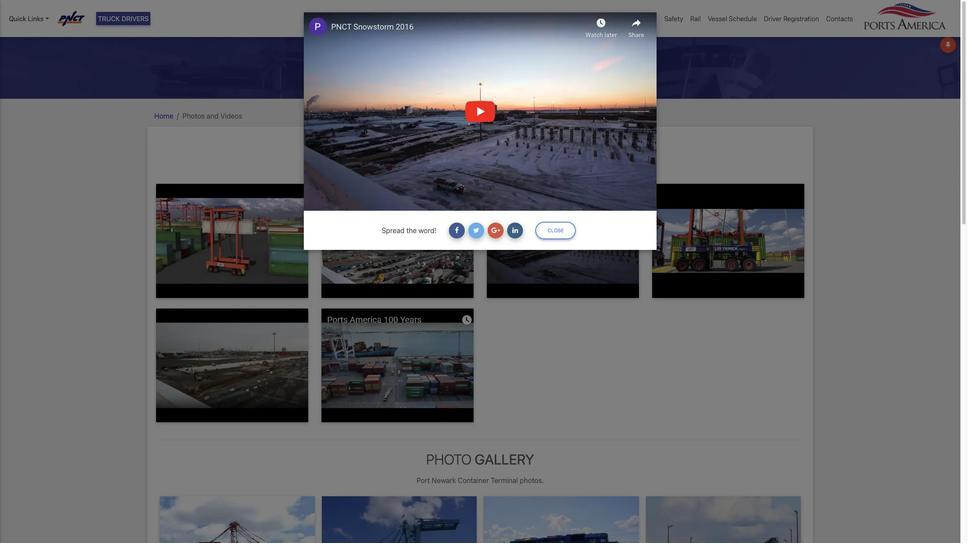 Task type: describe. For each thing, give the bounding box(es) containing it.
1 horizontal spatial home
[[588, 15, 605, 22]]

photos.
[[520, 477, 544, 485]]

1 vertical spatial home link
[[154, 112, 173, 120]]

port newark container terminal read for the future.
[[397, 168, 564, 176]]

vessel schedule
[[708, 15, 757, 22]]

1 vertical spatial videos
[[220, 112, 242, 120]]

spread the word!
[[382, 227, 437, 235]]

newark for port newark container terminal photos.
[[432, 477, 456, 485]]

container for read
[[438, 168, 469, 176]]

video gallery
[[429, 146, 531, 163]]

0 vertical spatial and
[[469, 58, 492, 75]]

0 horizontal spatial home
[[154, 112, 173, 120]]

vessel schedule link
[[705, 10, 761, 27]]

driver registration
[[764, 15, 819, 22]]

future.
[[541, 168, 564, 176]]

container for photos.
[[458, 477, 489, 485]]

1 horizontal spatial the
[[529, 168, 539, 176]]

quick links link
[[9, 14, 49, 24]]

port newark container terminal photos.
[[417, 477, 544, 485]]

read
[[500, 168, 516, 176]]

terminal for read
[[471, 168, 498, 176]]

newark for port newark container terminal read for the future.
[[412, 168, 436, 176]]

links
[[28, 15, 44, 22]]

schedule
[[729, 15, 757, 22]]

photo gallery
[[426, 451, 534, 468]]

driver
[[764, 15, 782, 22]]



Task type: locate. For each thing, give the bounding box(es) containing it.
rail link
[[687, 10, 705, 27]]

close
[[548, 227, 564, 233]]

gallery up read
[[472, 146, 531, 163]]

rail
[[690, 15, 701, 22]]

home
[[588, 15, 605, 22], [154, 112, 173, 120]]

1 vertical spatial photos
[[182, 112, 205, 120]]

newark
[[412, 168, 436, 176], [432, 477, 456, 485]]

0 horizontal spatial the
[[407, 227, 417, 235]]

1 vertical spatial container
[[458, 477, 489, 485]]

1 horizontal spatial videos
[[495, 58, 536, 75]]

terminal
[[471, 168, 498, 176], [491, 477, 518, 485]]

0 vertical spatial port
[[397, 168, 410, 176]]

0 vertical spatial terminal
[[471, 168, 498, 176]]

0 vertical spatial newark
[[412, 168, 436, 176]]

quick links
[[9, 15, 44, 22]]

the right for in the top of the page
[[529, 168, 539, 176]]

port
[[397, 168, 410, 176], [417, 477, 430, 485]]

videos
[[495, 58, 536, 75], [220, 112, 242, 120]]

for
[[518, 168, 527, 176]]

1 vertical spatial gallery
[[475, 451, 534, 468]]

0 horizontal spatial videos
[[220, 112, 242, 120]]

gallery
[[472, 146, 531, 163], [475, 451, 534, 468]]

0 horizontal spatial home link
[[154, 112, 173, 120]]

0 vertical spatial home
[[588, 15, 605, 22]]

1 vertical spatial and
[[207, 112, 219, 120]]

registration
[[784, 15, 819, 22]]

video
[[429, 146, 469, 163]]

photo
[[426, 451, 472, 468]]

newark down video
[[412, 168, 436, 176]]

the left word! in the left of the page
[[407, 227, 417, 235]]

1 vertical spatial photos and videos
[[182, 112, 242, 120]]

0 horizontal spatial port
[[397, 168, 410, 176]]

the
[[529, 168, 539, 176], [407, 227, 417, 235]]

1 vertical spatial home
[[154, 112, 173, 120]]

video image
[[156, 184, 308, 298], [322, 184, 474, 298], [487, 184, 639, 298], [652, 184, 805, 298], [156, 309, 308, 423], [322, 309, 474, 423]]

0 vertical spatial videos
[[495, 58, 536, 75]]

0 vertical spatial photos
[[425, 58, 466, 75]]

1 horizontal spatial photos
[[425, 58, 466, 75]]

1 vertical spatial terminal
[[491, 477, 518, 485]]

0 vertical spatial photos and videos
[[425, 58, 536, 75]]

photos
[[425, 58, 466, 75], [182, 112, 205, 120]]

safety
[[664, 15, 683, 22]]

0 horizontal spatial photos and videos
[[182, 112, 242, 120]]

1 horizontal spatial photos and videos
[[425, 58, 536, 75]]

1 horizontal spatial port
[[417, 477, 430, 485]]

1 vertical spatial newark
[[432, 477, 456, 485]]

vessel
[[708, 15, 727, 22]]

terminal left the photos.
[[491, 477, 518, 485]]

safety link
[[661, 10, 687, 27]]

newark down 'photo'
[[432, 477, 456, 485]]

contacts link
[[823, 10, 857, 27]]

contacts
[[826, 15, 853, 22]]

photos and videos
[[425, 58, 536, 75], [182, 112, 242, 120]]

quick
[[9, 15, 26, 22]]

gallery for video gallery
[[472, 146, 531, 163]]

0 horizontal spatial photos
[[182, 112, 205, 120]]

terminal down video gallery
[[471, 168, 498, 176]]

container down video
[[438, 168, 469, 176]]

1 horizontal spatial and
[[469, 58, 492, 75]]

home link
[[584, 10, 609, 27], [154, 112, 173, 120]]

0 vertical spatial gallery
[[472, 146, 531, 163]]

terminal for photos.
[[491, 477, 518, 485]]

1 horizontal spatial home link
[[584, 10, 609, 27]]

close button
[[536, 222, 576, 239]]

0 vertical spatial the
[[529, 168, 539, 176]]

gallery up the port newark container terminal photos.
[[475, 451, 534, 468]]

0 vertical spatial home link
[[584, 10, 609, 27]]

0 vertical spatial container
[[438, 168, 469, 176]]

word!
[[419, 227, 437, 235]]

container
[[438, 168, 469, 176], [458, 477, 489, 485]]

container down photo gallery
[[458, 477, 489, 485]]

gallery for photo gallery
[[475, 451, 534, 468]]

and
[[469, 58, 492, 75], [207, 112, 219, 120]]

1 vertical spatial the
[[407, 227, 417, 235]]

1 vertical spatial port
[[417, 477, 430, 485]]

port for port newark container terminal photos.
[[417, 477, 430, 485]]

spread
[[382, 227, 405, 235]]

port for port newark container terminal read for the future.
[[397, 168, 410, 176]]

0 horizontal spatial and
[[207, 112, 219, 120]]

driver registration link
[[761, 10, 823, 27]]



Task type: vqa. For each thing, say whether or not it's contained in the screenshot.
Gallery
yes



